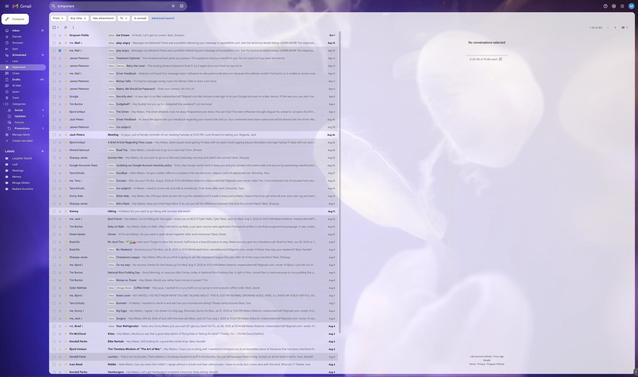 Task type: vqa. For each thing, say whether or not it's contained in the screenshot.


Task type: locate. For each thing, give the bounding box(es) containing it.
2 for noise level
[[91, 327, 92, 331]]

re: left aunt
[[120, 267, 124, 271]]

national
[[120, 302, 131, 305], [224, 302, 235, 305]]

1 horizontal spatial secure
[[401, 106, 411, 109]]

you left are
[[197, 327, 203, 331]]

aug 26 down aug 29
[[364, 148, 372, 152]]

peterson for retry the level - this testing phase is based on level 3, try it again since you have no reports in.
[[87, 71, 99, 75]]

aug for row containing dylan mathias
[[366, 319, 370, 322]]

2 inside labels navigation
[[47, 142, 49, 145]]

1 horizontal spatial good
[[158, 302, 166, 305]]

0 vertical spatial aug 26
[[364, 148, 372, 152]]

dear
[[145, 165, 151, 169]]

me , jack 2 for aug 6
[[77, 353, 91, 356]]

37 row from the top
[[55, 342, 408, 350]]

fell
[[335, 293, 339, 297]]

0 vertical spatial feedback
[[138, 80, 151, 84]]

inbox inside inbox goodbye - hello mateo, i've got a better offer at a company that has decorum, respect, and will appreciate me. sincerely, tara
[[121, 191, 127, 194]]

1 national from the left
[[120, 302, 131, 305]]

did for message not delivered there was a problem delivering your message to house@fish.com. see the technical details below. learn more the response was: the recipient server did not accept our requests to
[[384, 54, 388, 58]]

aug for 35th row
[[366, 327, 370, 331]]

4 9 from the top
[[371, 302, 372, 305]]

2 feedback from the top
[[138, 131, 151, 135]]

2 gaping from the left
[[359, 157, 368, 160]]

1 horizontal spatial mirage
[[130, 319, 138, 322]]

inbox surgery - hey mateo, will do. best of luck with the nose job! best, jack on tue, aug 1, 2023 at 11:00 pm mateo roberts <mateoroberts871@gmail.com> wrote: hi jack, i will be out for surgery until the
[[121, 353, 396, 356]]

at left 10:14
[[257, 361, 260, 365]]

2 schultz from the top
[[84, 208, 94, 211]]

25 row from the top
[[55, 240, 385, 248]]

after
[[236, 208, 242, 211], [206, 259, 212, 263], [261, 284, 268, 288]]

need
[[345, 106, 352, 109], [163, 208, 170, 211]]

inbox for hey mateo, will do. best of luck with the nose job! best, jack on tue, aug 1, 2023 at 11:00 pm mateo roberts <mateoroberts871@gmail.com> wrote: hi jack, i will be out for surgery until the
[[121, 353, 127, 356]]

i right 🚘 image
[[152, 267, 152, 271]]

my
[[240, 157, 244, 160], [337, 157, 341, 160], [134, 293, 138, 297]]

2 10 from the top
[[370, 251, 372, 254]]

mateo up programming
[[305, 242, 313, 246]]

memes inside row
[[130, 72, 138, 75]]

inbox for message not delivered there was a problem delivering your message to apple@fish.com. see the technical details below. learn more the response was: the recipient server did not accept our requests to
[[121, 46, 127, 49]]

3 james peterson from the top
[[77, 88, 99, 92]]

i down mateo,
[[157, 336, 158, 339]]

message for apple@fish.com.
[[228, 46, 241, 50]]

28 row from the top
[[55, 265, 404, 274]]

1 aug 6 from the top
[[366, 344, 372, 348]]

2 sharpay jones from the top
[[77, 225, 97, 229]]

wed,
[[264, 242, 271, 246], [319, 267, 326, 271], [202, 293, 209, 297]]

0 vertical spatial sep 15
[[364, 46, 372, 49]]

26
[[369, 148, 372, 152], [370, 157, 372, 160]]

inbox inside inbox updating our google account inactivity policy - every day google works hard to keep you and your private information safe and secure by preventing unauthorized access to your google account with our built-in security protections. and keeping you
[[121, 182, 127, 186]]

labels navigation
[[0, 14, 55, 378]]

fin mccloud
[[77, 370, 95, 373]]

the down inbox play angry - message not delivered there was a problem delivering your message to apple@fish.com. see the technical details below. learn more the response was: the recipient server did not accept our requests to
[[274, 54, 278, 58]]

will down disgust
[[305, 131, 309, 135]]

0 horizontal spatial you
[[197, 327, 203, 331]]

0 vertical spatial after
[[236, 208, 242, 211]]

no conversations selected main content
[[55, 14, 638, 378]]

0 horizontal spatial by
[[312, 182, 315, 186]]

0 horizontal spatial go
[[166, 233, 170, 237]]

0 vertical spatial 10
[[370, 242, 372, 245]]

best
[[120, 242, 126, 246], [169, 353, 175, 356]]

rice down champions
[[132, 302, 137, 305]]

inbox for hey mateo, i agree, i too dream of a big egg. sincerely, sunny on mon, jul 31, 2023 at 1:06 pm mateo roberts <mateoroberts871@gmail.com> wrote: hi sunny, i wish eggs were bigger. i want an egg
[[121, 344, 127, 348]]

2 vertical spatial wed,
[[202, 293, 209, 297]]

wanted for hi mateo, i wanted to check in and ask how your bunnies are doing? please send pictures! best, tara
[[159, 336, 169, 339]]

would left love
[[164, 165, 172, 169]]

account
[[411, 80, 422, 84]]

,
[[81, 46, 82, 49], [81, 54, 82, 58], [81, 80, 82, 84], [81, 199, 82, 203], [81, 242, 82, 245], [81, 293, 82, 297], [81, 327, 82, 331], [81, 344, 82, 348], [81, 353, 82, 356], [81, 361, 82, 365]]

(no up 'slime'
[[129, 208, 134, 211]]

1 kendall from the left
[[214, 276, 224, 280]]

1 jack peters from the top
[[77, 131, 93, 135]]

2 talks from the left
[[208, 88, 215, 92]]

glisten inside row
[[139, 319, 147, 322]]

mirage glisten inside row
[[130, 319, 147, 322]]

did for message not delivered there was a problem delivering your message to apple@fish.com. see the technical details below. learn more the response was: the recipient server did not accept our requests to
[[384, 46, 389, 50]]

me , mail 4
[[77, 46, 91, 49], [77, 54, 91, 58]]

sign- up can't
[[245, 106, 252, 109]]

1 vertical spatial brad,
[[350, 361, 357, 365]]

2 vertical spatial learn
[[352, 80, 361, 84]]

hike left "early"
[[187, 174, 193, 177]]

re:
[[120, 267, 124, 271], [129, 276, 133, 280]]

1 12 from the top
[[370, 80, 372, 83]]

james for retry the level - this testing phase is based on level 3, try it again since you have no reports in.
[[77, 71, 86, 75]]

you right from on the bottom of the page
[[344, 199, 349, 203]]

refresh image
[[71, 29, 75, 33]]

1 vertical spatial into
[[398, 123, 403, 126]]

1 me , jack 2 from the top
[[77, 242, 91, 245]]

schultz down google accounts team
[[84, 191, 94, 194]]

0 horizontal spatial just
[[189, 361, 194, 365]]

1 , from the top
[[81, 46, 82, 49]]

on left jun
[[315, 267, 318, 271]]

inbox inside inbox money vs. power - hey mateo, would you rather have money or power? tim
[[121, 310, 127, 313]]

sharpay jones down ahmed hamoud
[[77, 174, 97, 177]]

inbox inside inbox your refrigerator - haha very funny mateo just you wait till i get you back! on fri, jul 28, 2023 at 10:14 am mateo roberts <mateoroberts871@gmail.com> wrote: hi brad, i your refrigerator running? if so you better
[[121, 361, 127, 365]]

2 umlaut from the top
[[85, 157, 95, 160]]

18 row from the top
[[55, 180, 466, 188]]

inbox for address not found your message wasn't delivered to alex.peterson@uber.com because the address couldn't be found, or is unable to receive mail. learn more the response was: the email account
[[121, 80, 127, 83]]

schultz up side
[[84, 208, 94, 211]]

wanted down from on the bottom of the page
[[343, 216, 353, 220]]

0 vertical spatial you?
[[155, 199, 162, 203]]

i right bjord, at the bottom of page
[[328, 293, 329, 297]]

9 row from the top
[[55, 103, 411, 112]]

memes down the meetings link
[[14, 195, 23, 199]]

inbox inside the inbox road trip - dear mateo, i would love to go on a road trip! from, ahmed
[[121, 165, 127, 169]]

inbox inside inbox big eggs - hey mateo, i agree, i too dream of a big egg. sincerely, sunny on mon, jul 31, 2023 at 1:06 pm mateo roberts <mateoroberts871@gmail.com> wrote: hi sunny, i wish eggs were bigger. i want an egg
[[121, 344, 127, 348]]

worms
[[307, 63, 316, 67]]

2 inside 'me , mail 2'
[[89, 80, 91, 83]]

ruby left programming
[[292, 250, 298, 254]]

treatment
[[129, 63, 143, 67]]

know left you've at the bottom left
[[194, 242, 201, 246]]

constantly
[[353, 131, 367, 135]]

pm right 1:06
[[265, 344, 270, 348]]

roberts up inbox your refrigerator - haha very funny mateo just you wait till i get you back! on fri, jul 28, 2023 at 10:14 am mateo roberts <mateoroberts871@gmail.com> wrote: hi brad, i your refrigerator running? if so you better
[[278, 353, 289, 356]]

account up the reflection
[[276, 106, 287, 109]]

row
[[55, 35, 376, 43], [55, 43, 425, 52], [55, 52, 425, 61], [55, 61, 376, 69], [55, 69, 376, 78], [55, 78, 422, 86], [55, 86, 376, 95], [55, 95, 376, 103], [55, 103, 411, 112], [55, 112, 376, 120], [55, 120, 405, 129], [55, 129, 421, 137], [55, 137, 376, 146], [55, 146, 376, 154], [55, 154, 433, 163], [55, 163, 376, 171], [55, 171, 376, 180], [55, 180, 466, 188], [55, 188, 376, 197], [55, 197, 403, 205], [55, 205, 376, 214], [55, 214, 414, 222], [55, 222, 376, 231], [55, 231, 376, 240], [55, 240, 385, 248], [55, 248, 410, 257], [55, 257, 376, 265], [55, 265, 404, 274], [55, 274, 376, 282], [55, 282, 376, 291], [55, 291, 408, 299], [55, 299, 413, 308], [55, 308, 376, 316], [55, 316, 376, 325], [55, 325, 452, 333], [55, 333, 376, 342], [55, 342, 408, 350], [55, 350, 396, 359], [55, 359, 416, 367], [55, 367, 376, 376], [55, 376, 376, 378]]

aug for 11th row from the bottom of the no conversations selected main content
[[366, 293, 370, 296]]

, for haha very funny mateo just you wait till i get you back! on fri, jul 28, 2023 at 10:14 am mateo roberts <mateoroberts871@gmail.com> wrote: hi brad, i your refrigerator running? if so you better
[[81, 361, 82, 365]]

keep
[[238, 182, 244, 186]]

on down champions
[[129, 293, 133, 297]]

about.
[[222, 327, 233, 331]]

1 vertical spatial but
[[356, 293, 361, 297]]

1 talks from the left
[[139, 88, 146, 92]]

8 row from the top
[[55, 95, 376, 103]]

22 row from the top
[[55, 214, 414, 222]]

2 6 from the top
[[371, 344, 372, 348]]

pudding left day.
[[242, 302, 253, 305]]

1 horizontal spatial rug
[[332, 216, 336, 220]]

aug for 12th row from the bottom
[[366, 285, 370, 288]]

you right word
[[420, 157, 425, 160]]

peterson for inbox money talks - it's hard to manage money, tune into money talks to learn a bit more.
[[87, 88, 99, 92]]

3 james from the top
[[77, 88, 86, 92]]

1 vertical spatial mirage glisten
[[130, 319, 147, 322]]

1 horizontal spatial level
[[154, 71, 161, 75]]

(he/him)
[[282, 370, 293, 373]]

9 up currently
[[371, 285, 372, 288]]

row containing grayson fields
[[55, 35, 376, 43]]

tara schultz up sunny side
[[77, 208, 94, 211]]

know
[[357, 216, 364, 220], [194, 242, 201, 246]]

1 vertical spatial we
[[220, 106, 224, 109]]

1 horizontal spatial national
[[224, 302, 235, 305]]

0 vertical spatial need
[[345, 106, 352, 109]]

and down the everywhere.
[[261, 225, 266, 229]]

0 vertical spatial an
[[214, 250, 217, 254]]

after left work in the bottom of the page
[[206, 259, 212, 263]]

2 vertical spatial it
[[362, 302, 364, 305]]

1 vertical spatial re:
[[129, 276, 133, 280]]

1 vertical spatial better
[[408, 361, 416, 365]]

aug 9 right "car"
[[366, 293, 372, 296]]

social
[[16, 121, 25, 125]]

i'll
[[223, 157, 226, 160], [319, 157, 322, 160], [220, 208, 223, 211]]

aug 8
[[366, 310, 372, 314], [366, 319, 372, 322]]

5 james peterson from the top
[[77, 140, 99, 143]]

1 gaping from the left
[[262, 157, 271, 160]]

jones for champions league
[[89, 284, 97, 288]]

be left available
[[369, 302, 373, 305]]

aug 14
[[365, 208, 372, 211]]

1 vertical spatial glisten
[[139, 319, 147, 322]]

1 8 from the top
[[371, 106, 372, 109]]

inbox inside inbox ice cream - hi noah, let's get ice cream. best, grayson
[[121, 38, 127, 41]]

0 vertical spatial glisten
[[24, 202, 33, 205]]

tara
[[77, 191, 83, 194], [293, 191, 299, 194], [83, 199, 89, 203], [77, 208, 83, 211], [265, 208, 271, 211], [77, 336, 83, 339], [273, 336, 279, 339]]

you right cc
[[203, 319, 208, 322]]

me , mail 4 for message not delivered there was a problem delivering your message to house@fish.com. see the technical details below. learn more the response was: the recipient server did not accept our requests to
[[77, 54, 91, 58]]

row containing ahmed hamoud
[[55, 163, 376, 171]]

inbox for no worries, thanks for the heads up! on wed, aug 9, 2023 at 10:01 am mateo roberts <mateoroberts871@gmail.com> wrote: hi bjord, i just fell out of a car but i am currently running over to your
[[121, 293, 127, 296]]

national rice pudding day - good morning, in case you didn't know, today is national rice pudding day. in light of this, i would like to treat everyone to rice pudding this afternoon. it will be available in the breakroom at
[[120, 302, 413, 305]]

for right up
[[179, 114, 183, 118]]

None checkbox
[[58, 29, 62, 33], [58, 46, 62, 50], [58, 71, 62, 75], [58, 80, 62, 84], [58, 88, 62, 92], [58, 105, 62, 110], [58, 114, 62, 118], [58, 122, 62, 127], [58, 165, 62, 169], [58, 191, 62, 195], [58, 208, 62, 212], [58, 216, 62, 220], [58, 233, 62, 237], [58, 276, 62, 280], [58, 284, 62, 289], [58, 293, 62, 297], [58, 301, 62, 306], [58, 335, 62, 340], [58, 344, 62, 348], [58, 361, 62, 365], [58, 369, 62, 374], [58, 29, 62, 33], [58, 46, 62, 50], [58, 71, 62, 75], [58, 80, 62, 84], [58, 88, 62, 92], [58, 105, 62, 110], [58, 114, 62, 118], [58, 122, 62, 127], [58, 165, 62, 169], [58, 191, 62, 195], [58, 208, 62, 212], [58, 216, 62, 220], [58, 233, 62, 237], [58, 276, 62, 280], [58, 284, 62, 289], [58, 293, 62, 297], [58, 301, 62, 306], [58, 335, 62, 340], [58, 344, 62, 348], [58, 361, 62, 365], [58, 369, 62, 374]]

2023 right 9,
[[219, 293, 225, 297]]

4 james peterson from the top
[[77, 97, 99, 101]]

40 row from the top
[[55, 367, 376, 376]]

feedback for address not found your message wasn't delivered to alex.peterson@uber.com because the address couldn't be found, or is unable to receive mail. learn more the response was: the email account
[[138, 80, 151, 84]]

7 inside labels navigation
[[47, 128, 49, 131]]

jack peters for aug 26
[[77, 148, 94, 152]]

row containing sunny side
[[55, 214, 414, 222]]

inbox for good and you? on mon, jul 31, 2023 at 8:01 am kendall parks <kendallparks02@gmail.com> wrote: hi brad, how was your weekend? best, kendall
[[121, 276, 127, 279]]

best, right sunrise?
[[258, 174, 265, 177]]

apple@fish.com.
[[245, 46, 268, 50]]

the
[[331, 46, 336, 50], [356, 46, 362, 50], [330, 54, 335, 58], [356, 54, 361, 58], [158, 63, 163, 67], [371, 80, 376, 84], [397, 80, 402, 84], [129, 123, 134, 126], [162, 123, 167, 126], [258, 123, 263, 126]]

1 my from the left
[[252, 327, 256, 331]]

think
[[191, 284, 198, 288]]

hello
[[144, 191, 151, 194], [280, 199, 287, 203], [378, 242, 385, 246]]

appreciate down private
[[259, 191, 273, 194]]

(no up meeting
[[129, 140, 134, 143]]

0 vertical spatial do
[[356, 106, 360, 109]]

1 vertical spatial brad klo
[[77, 276, 89, 280]]

aug 6 right wish
[[366, 344, 372, 348]]

inbox inside "inbox champions league - hey mateo, who do you think is going to win the champions league this year after all of the crazy transfers? best, sharpay"
[[121, 285, 127, 288]]

1 rails, from the left
[[168, 250, 175, 254]]

labels
[[25, 148, 33, 152]]

me , mail 4 for message not delivered there was a problem delivering your message to apple@fish.com. see the technical details below. learn more the response was: the recipient server did not accept our requests to
[[77, 46, 91, 49]]

0 horizontal spatial wanted
[[159, 336, 169, 339]]

3 8 from the top
[[371, 319, 372, 322]]

inbox inside inbox dodgeball? - hey buddy! are you up for dodgeball this weekend? let me know!
[[121, 114, 127, 117]]

sun, oct 1, 2023, 10:01 am element
[[366, 37, 372, 41]]

aug for 12th row
[[364, 131, 369, 135]]

0 horizontal spatial it
[[220, 71, 222, 75]]

2 aug 10 from the top
[[364, 251, 372, 254]]

i right till
[[211, 361, 211, 365]]

noah,
[[150, 37, 158, 41]]

brad klo up me , bjord
[[77, 276, 89, 280]]

your right "us."
[[254, 131, 260, 135]]

4 peterson from the top
[[87, 97, 99, 101]]

the
[[372, 327, 378, 331]]

1 horizontal spatial do
[[356, 106, 360, 109]]

0 horizontal spatial lot
[[317, 199, 321, 203]]

brad right call.
[[307, 267, 314, 271]]

pudding
[[138, 302, 149, 305], [242, 302, 253, 305]]

in right available
[[386, 302, 389, 305]]

1 burton from the top
[[83, 114, 92, 118]]

lot up aug 14
[[362, 199, 366, 203]]

mouth down seeing
[[253, 157, 261, 160]]

6,
[[180, 199, 182, 203]]

15 row from the top
[[55, 154, 433, 163]]

1 driver from the top
[[129, 80, 137, 84]]

1 vertical spatial driver
[[129, 131, 137, 135]]

2 vertical spatial after
[[261, 284, 268, 288]]

hey down mateo!
[[138, 242, 143, 246]]

you left think
[[185, 284, 190, 288]]

inbox inside inbox nitro pepsi - hey mateo, have you tried pepsi nitro, if so can you tell the difference between that and the normal pepsi? best, sharpay
[[121, 225, 127, 228]]

1 horizontal spatial just
[[329, 293, 334, 297]]

2 inside me , sunny 2
[[92, 344, 93, 348]]

aug 26 for hi guys, just a friendly reminder of our meeting tuesday at 2:00 pm. look forward to seeing you. regards, jack
[[364, 148, 372, 152]]

2 aug 8 from the top
[[366, 319, 372, 322]]

delivering for apple@fish.com.
[[208, 46, 221, 50]]

aug 6
[[366, 344, 372, 348], [366, 353, 372, 356]]

phase
[[180, 71, 188, 75]]

1 horizontal spatial go
[[176, 174, 180, 177]]

mateo,
[[129, 97, 138, 101], [152, 123, 161, 126], [178, 157, 187, 160], [152, 165, 161, 169], [145, 174, 155, 177], [152, 191, 161, 194], [152, 208, 161, 211], [152, 216, 162, 220], [153, 225, 162, 229], [144, 242, 153, 246], [147, 250, 156, 254], [146, 259, 155, 263], [164, 284, 173, 288], [161, 310, 170, 314], [147, 336, 156, 339], [150, 344, 159, 348], [149, 353, 158, 356], [136, 370, 145, 373]]

1 vertical spatial get
[[212, 361, 217, 365]]

2 slime from the left
[[300, 216, 307, 220]]

hard right the works
[[227, 182, 233, 186]]

aug for 27th row from the bottom
[[364, 157, 369, 160]]

give
[[275, 267, 281, 271]]

advanced search options image
[[198, 2, 206, 11]]

inbox inside "inbox driver feedback - address not found your message wasn't delivered to alex.peterson@uber.com because the address couldn't be found, or is unable to receive mail. learn more the response was: the email account"
[[121, 80, 127, 83]]

built-
[[405, 182, 412, 186]]

this down mateoroberts871@gmail.com
[[198, 114, 203, 118]]

1 reply from the left
[[226, 157, 233, 160]]

aug 9 for sharpay jones
[[366, 285, 372, 288]]

sincerely, up tim,
[[280, 191, 293, 194]]

1 horizontal spatial are
[[221, 336, 225, 339]]

1 horizontal spatial wanted
[[185, 319, 195, 322]]

1 tim burton from the top
[[77, 114, 92, 118]]

0 vertical spatial delivering
[[208, 46, 221, 50]]

31 row from the top
[[55, 291, 408, 299]]

row containing dylan mathias
[[55, 316, 376, 325]]

tim for aug 8
[[77, 310, 82, 314]]

2 inside me , bjord 2
[[91, 327, 92, 331]]

unread
[[152, 18, 163, 22]]

3 10 from the top
[[370, 259, 372, 262]]

is
[[189, 71, 191, 75], [318, 80, 320, 84], [211, 250, 213, 254], [218, 267, 220, 271], [198, 284, 200, 288], [221, 302, 223, 305], [217, 370, 220, 373]]

subject) for tara schultz
[[134, 208, 145, 211]]

4 james from the top
[[77, 97, 86, 101]]

inbox for hey mateo, have you tried pepsi nitro, if so can you tell the difference between that and the normal pepsi? best, sharpay
[[121, 225, 127, 228]]

inbox inside inbox play angry - message not delivered there was a problem delivering your message to apple@fish.com. see the technical details below. learn more the response was: the recipient server did not accept our requests to
[[121, 46, 127, 49]]

inbox inside inbox the omen - hey mateo, the omen showed, took me away preparations are done, this can't last the mere reflection brought disgust no ordeal to conquer, this firm slit it sheds upon the floor, dripping into a
[[121, 123, 127, 126]]

aug for row containing google accounts team
[[364, 182, 369, 186]]

learn for apple@fish.com.
[[312, 46, 321, 50]]

1 vertical spatial schultz
[[84, 208, 94, 211]]

0 vertical spatial there
[[179, 46, 187, 50]]

4
[[90, 46, 91, 49], [89, 55, 91, 58], [371, 123, 372, 126], [371, 361, 372, 365]]

new inside labels navigation
[[24, 155, 29, 159]]

1 9 from the top
[[371, 268, 372, 271]]

laughter dazzle
[[14, 175, 36, 178]]

0 vertical spatial by
[[312, 182, 315, 186]]

6 down the sep 8
[[371, 114, 372, 117]]

gb
[[529, 64, 533, 68], [541, 64, 545, 68]]

, for address not found your message wasn't delivered to alex.peterson@uber.com because the address couldn't be found, or is unable to receive mail. learn more the response was: the email account
[[81, 80, 82, 84]]

0 vertical spatial 11
[[370, 97, 372, 100]]

tara schultz for (no
[[77, 208, 94, 211]]

dinner
[[120, 259, 129, 263]]

burton
[[83, 114, 92, 118], [83, 250, 92, 254], [83, 302, 92, 305], [83, 310, 92, 314]]

0 horizontal spatial hard
[[153, 88, 159, 92]]

we
[[139, 97, 143, 101], [220, 106, 224, 109]]

3 schultz from the top
[[84, 336, 94, 339]]

inbox inside inbox mateo, we should be paparazzi! - grab your camera, let's hit la!
[[121, 97, 127, 100]]

inbox inside inbox re: weekend - good and you? on mon, jul 31, 2023 at 8:01 am kendall parks <kendallparks02@gmail.com> wrote: hi brad, how was your weekend? best, kendall
[[121, 276, 127, 279]]

delivered for message not delivered there was a problem delivering your message to house@fish.com. see the technical details below. learn more the response was: the recipient server did not accept our requests to
[[164, 54, 177, 58]]

are left doing?
[[221, 336, 225, 339]]

cell
[[360, 63, 376, 67]]

worries,
[[152, 293, 163, 297]]

0 vertical spatial problem
[[196, 46, 207, 50]]

aug 8 for coffee order - hey guys, i wanted to cc you both on our group's most popular coffee order. best, jacob
[[366, 319, 372, 322]]

have right rather
[[195, 310, 201, 314]]

requests for message not delivered there was a problem delivering your message to apple@fish.com. see the technical details below. learn more the response was: the recipient server did not accept our requests to
[[410, 46, 422, 50]]

cell inside row
[[360, 63, 376, 67]]

but right "car"
[[356, 293, 361, 297]]

2 james from the top
[[77, 71, 86, 75]]

or
[[315, 80, 318, 84], [212, 310, 214, 314]]

10 , from the top
[[81, 361, 82, 365]]

1 horizontal spatial my
[[318, 327, 322, 331]]

found
[[171, 80, 179, 84]]

14 row from the top
[[55, 146, 376, 154]]

2023 up thanks,
[[250, 361, 257, 365]]

technical for apple@fish.com.
[[279, 46, 292, 50]]

inbox inside inbox play angry - message not delivered there was a problem delivering your message to house@fish.com. see the technical details below. learn more the response was: the recipient server did not accept our requests to
[[121, 55, 127, 58]]

None search field
[[55, 2, 208, 12]]

2 for surgery
[[90, 353, 91, 356]]

aug 23
[[364, 174, 372, 177]]

0 vertical spatial 12
[[370, 80, 372, 83]]

james peterson for inbox (no subject)
[[77, 140, 99, 143]]

0 horizontal spatial in
[[179, 302, 182, 305]]

0 vertical spatial jack peters
[[77, 131, 93, 135]]

11 for ximmy
[[370, 234, 372, 237]]

1 horizontal spatial who
[[174, 284, 180, 288]]

categories link
[[14, 114, 28, 118]]

mail for message not delivered there was a problem delivering your message to apple@fish.com. see the technical details below. learn more the response was: the recipient server did not accept our requests to
[[83, 46, 89, 49]]

, for hey mateo, will do. best of luck with the nose job! best, jack on tue, aug 1, 2023 at 11:00 pm mateo roberts <mateoroberts871@gmail.com> wrote: hi jack, i will be out for surgery until the
[[81, 353, 82, 356]]

angry for message not delivered there was a problem delivering your message to apple@fish.com. see the technical details below. learn more the response was: the recipient server did not accept our requests to
[[136, 46, 145, 50]]

32 row from the top
[[55, 299, 413, 308]]

29 row from the top
[[55, 274, 376, 282]]

you up won't
[[160, 259, 165, 263]]

inbox for every day google works hard to keep you and your private information safe and secure by preventing unauthorized access to your google account with our built-in security protections. and keeping you
[[121, 182, 127, 186]]

jones for nitro pepsi
[[89, 225, 97, 229]]

umlaut for sep 4
[[85, 123, 95, 126]]

kites
[[210, 370, 217, 373]]

30 row from the top
[[55, 282, 376, 291]]

inbox inside inbox on my way! - no worries, thanks for the heads up! on wed, aug 9, 2023 at 10:01 am mateo roberts <mateoroberts871@gmail.com> wrote: hi bjord, i just fell out of a car but i am currently running over to your
[[121, 293, 127, 296]]

inbox inside inbox (no subject) - hi mateo, i need to come over and talk to somebody. i'll be there after work. sincerely, tara
[[121, 208, 127, 211]]

aug 7 for tara
[[366, 336, 372, 339]]

1 horizontal spatial gaping
[[359, 157, 368, 160]]

0 vertical spatial are
[[226, 123, 230, 126]]

best,
[[186, 37, 193, 41], [258, 174, 265, 177], [291, 225, 298, 229], [245, 242, 252, 246], [236, 259, 243, 263], [329, 276, 335, 280], [304, 284, 311, 288], [273, 319, 280, 322], [266, 336, 272, 339], [211, 353, 217, 356]]

15 for message not delivered there was a problem delivering your message to house@fish.com. see the technical details below. learn more the response was: the recipient server did not accept our requests to
[[370, 55, 372, 58]]

inbox inside 'inbox driver feedback - hi jason,we appreciate your feedback regarding your recent ride with us. your comments have been noted and will be shared with the driver. we're constantly working towards improving our service,'
[[121, 131, 127, 134]]

0 horizontal spatial slime
[[180, 216, 187, 220]]

0 horizontal spatial would
[[146, 370, 154, 373]]

26 up 25
[[370, 157, 372, 160]]

get
[[166, 37, 171, 41], [212, 361, 217, 365]]

am right 10:07 at the right bottom of the page
[[447, 327, 452, 331]]

for for up
[[179, 114, 183, 118]]

for left surgery
[[369, 353, 373, 356]]

at left 8:01
[[199, 276, 202, 280]]

friendly
[[155, 148, 165, 152]]

powers.
[[201, 63, 212, 67]]

shoulders
[[283, 157, 296, 160]]

roberts up language.
[[314, 242, 325, 246]]

heinemeier
[[364, 250, 380, 254]]

secure right help
[[401, 106, 411, 109]]

aug for 14th row from the top
[[364, 148, 369, 152]]

jones down hamoud
[[89, 174, 97, 177]]

0 vertical spatial say
[[426, 157, 431, 160]]

klo for 13th row from the bottom
[[84, 276, 89, 280]]

2 inside me , tara 2
[[89, 200, 91, 203]]

inbox inside the inbox money talks - it's hard to manage money, tune into money talks to learn a bit more.
[[121, 89, 127, 92]]

1 slime from the left
[[180, 216, 187, 220]]

sure
[[263, 267, 269, 271]]

message for message not delivered there was a problem delivering your message to house@fish.com. see the technical details below. learn more the response was: the recipient server did not accept our requests to
[[146, 54, 158, 58]]

inbox money vs. power - hey mateo, would you rather have money or power? tim
[[121, 310, 231, 314]]

is right kites
[[217, 370, 220, 373]]

inbox for hey buddy! are you up for dodgeball this weekend? let me know!
[[121, 114, 127, 117]]

0 horizontal spatial sign-
[[159, 106, 166, 109]]

inbox for hey mateo, my child got slime all over the rug this weekend and it made a mess everywhere. i heard that suzy got slime all over your new rug and wanted to know how you got it out? sincerely, sunny
[[121, 217, 127, 220]]

2 vertical spatial was:
[[390, 80, 396, 84]]

2 vertical spatial 6
[[371, 353, 372, 356]]

8 , from the top
[[81, 344, 82, 348]]

tim
[[77, 114, 82, 118], [77, 250, 82, 254], [77, 302, 82, 305], [77, 310, 82, 314], [226, 310, 231, 314]]

1 peterson from the top
[[87, 63, 99, 67]]

0 horizontal spatial pepsi
[[136, 225, 144, 229]]

i'll up weekend
[[220, 208, 223, 211]]

you left back!
[[217, 361, 222, 365]]

2 for excuses
[[89, 200, 91, 203]]

3 peterson from the top
[[87, 88, 99, 92]]

9,
[[215, 293, 218, 297]]

row containing fin mccloud
[[55, 367, 376, 376]]

1 (no from the top
[[129, 140, 134, 143]]

pictures!
[[253, 336, 265, 339]]

want left worms
[[295, 63, 301, 67]]

money for hey mateo, would you rather have money or power? tim
[[129, 310, 138, 314]]

below. for apple@fish.com.
[[302, 46, 311, 50]]

2 driver from the top
[[129, 131, 137, 135]]

wrote: left jack,
[[332, 353, 341, 356]]

1 vertical spatial me , jack 2
[[77, 353, 91, 356]]

0 vertical spatial angry
[[136, 46, 145, 50]]

None checkbox
[[58, 37, 62, 41], [58, 54, 62, 58], [58, 63, 62, 67], [58, 97, 62, 101], [58, 131, 62, 135], [58, 139, 62, 144], [58, 148, 62, 152], [58, 156, 62, 161], [58, 173, 62, 178], [58, 182, 62, 186], [58, 199, 62, 203], [58, 225, 62, 229], [58, 242, 62, 246], [58, 250, 62, 254], [58, 259, 62, 263], [58, 267, 62, 271], [58, 310, 62, 314], [58, 318, 62, 323], [58, 327, 62, 331], [58, 352, 62, 357], [58, 37, 62, 41], [58, 54, 62, 58], [58, 63, 62, 67], [58, 97, 62, 101], [58, 131, 62, 135], [58, 139, 62, 144], [58, 148, 62, 152], [58, 156, 62, 161], [58, 173, 62, 178], [58, 182, 62, 186], [58, 199, 62, 203], [58, 225, 62, 229], [58, 242, 62, 246], [58, 250, 62, 254], [58, 259, 62, 263], [58, 267, 62, 271], [58, 310, 62, 314], [58, 318, 62, 323], [58, 327, 62, 331], [58, 352, 62, 357]]

inbox inside inbox treatment optional - the mindworms have given you powers. this symptom may be a benefit to you. do not come in if you want the worms
[[121, 63, 127, 66]]

problem for house@fish.com.
[[194, 54, 206, 58]]

9 for jones
[[371, 285, 372, 288]]

inbox inside inbox slime help - hey mateo, my child got slime all over the rug this weekend and it made a mess everywhere. i heard that suzy got slime all over your new rug and wanted to know how you got it out? sincerely, sunny
[[121, 217, 127, 220]]

driver down treatment
[[129, 80, 137, 84]]

drafts
[[14, 87, 23, 90]]

0 horizontal spatial better
[[175, 191, 183, 194]]

road
[[129, 165, 136, 169]]

side
[[86, 216, 92, 220]]

0 horizontal spatial mirage glisten
[[14, 202, 33, 205]]

2 peterson from the top
[[87, 71, 99, 75]]

bjord umlaut for sep 4
[[77, 123, 95, 126]]

at down champions
[[226, 293, 229, 297]]

this up 3, at the top of the page
[[213, 63, 218, 67]]

inbox inside inbox noise level - hey mateo, i do not know what you are talking about. this is just my normal speaking voice. here, i'll raise my voice for you, so you can hear the difference. mateo! on mon, aug 7, 2023 at 10:07 am
[[121, 327, 127, 331]]

play for message not delivered there was a problem delivering your message to house@fish.com. see the technical details below. learn more the response was: the recipient server did not accept our requests to
[[129, 54, 135, 58]]

0 vertical spatial mirage
[[14, 202, 23, 205]]

0 vertical spatial accept
[[395, 46, 404, 50]]

inbox inside "inbox surgery - hey mateo, will do. best of luck with the nose job! best, jack on tue, aug 1, 2023 at 11:00 pm mateo roberts <mateoroberts871@gmail.com> wrote: hi jack, i will be out for surgery until the"
[[121, 353, 127, 356]]

1 row from the top
[[55, 35, 376, 43]]

aug for row containing fin mccloud
[[365, 370, 370, 373]]

2 bjord umlaut from the top
[[77, 157, 95, 160]]

categories
[[14, 114, 28, 118]]

rails, right as
[[203, 250, 210, 254]]

1 vertical spatial by
[[352, 250, 355, 254]]

schultz for bunnies!
[[84, 336, 94, 339]]

1 vertical spatial memes
[[14, 195, 23, 199]]

labels heading
[[6, 166, 45, 170]]

peters for aug 26
[[85, 148, 94, 152]]

inbox inside inbox (no subject)
[[121, 140, 127, 143]]

preparations
[[208, 123, 225, 126]]

james
[[77, 63, 86, 67], [77, 71, 86, 75], [77, 88, 86, 92], [77, 97, 86, 101], [77, 140, 86, 143]]

inbox for hi mateo, i wanted to check in and ask how your bunnies are doing? please send pictures! best, tara
[[121, 336, 127, 339]]

(no
[[129, 140, 134, 143], [129, 208, 134, 211]]

into
[[193, 88, 198, 92], [398, 123, 403, 126]]

meeting
[[188, 148, 199, 152]]

anything.
[[361, 106, 373, 109]]

pepsi right nitro in the bottom left of the page
[[136, 225, 144, 229]]

umlaut
[[85, 123, 95, 126], [85, 157, 95, 160]]

2 pudding from the left
[[242, 302, 253, 305]]

attachment
[[110, 18, 126, 22]]

2 12 from the top
[[370, 217, 372, 220]]

mon, sep 11, 2023, 11:11 am element
[[365, 88, 372, 92]]

0 horizontal spatial national
[[120, 302, 131, 305]]

at right breakroom
[[410, 302, 413, 305]]

3 row from the top
[[55, 52, 425, 61]]

advanced
[[169, 19, 183, 22]]

1 jones from the top
[[89, 174, 97, 177]]

inbox for who are you? on sun, aug 6, 2023 at 11:00 am mateo roberts <mateoroberts871@gmail.com> wrote: hello tim, i have received a lot of excuses from you but not a lot of results. what's the deal?
[[121, 199, 127, 203]]

1 vertical spatial 11
[[370, 234, 372, 237]]

1 vertical spatial weekend?
[[314, 276, 328, 280]]

at left 2:00
[[211, 148, 214, 152]]

memes inside labels navigation
[[14, 195, 23, 199]]

26 down 29
[[369, 148, 372, 152]]

15 inside labels navigation
[[46, 60, 49, 63]]

eloise down "application"
[[243, 259, 251, 263]]

jack peters
[[77, 131, 93, 135], [77, 148, 94, 152]]

an left the open-
[[214, 250, 217, 254]]

driver up inbox (no subject)
[[129, 131, 137, 135]]

2 my from the left
[[318, 327, 322, 331]]

big
[[129, 344, 133, 348]]

1 rug from the left
[[203, 216, 208, 220]]

2 burton from the top
[[83, 250, 92, 254]]

10:07
[[439, 327, 446, 331]]

9
[[371, 268, 372, 271], [371, 285, 372, 288], [371, 293, 372, 296], [371, 302, 372, 305]]

🐕 image
[[140, 268, 144, 271]]

2 you from the left
[[350, 327, 356, 331]]

1 vertical spatial so
[[398, 361, 401, 365]]

more image
[[79, 29, 84, 33]]

it right try
[[220, 71, 222, 75]]

sincerely, up job!
[[205, 344, 217, 348]]

12 down 13
[[370, 80, 372, 83]]

0 horizontal spatial appreciate
[[171, 131, 186, 135]]

1 horizontal spatial it
[[233, 216, 235, 220]]

national down champions
[[120, 302, 131, 305]]

inbox inside the inbox bunnies! - hi mateo, i wanted to check in and ask how your bunnies are doing? please send pictures! best, tara
[[121, 336, 127, 339]]

eloise
[[77, 259, 85, 263], [243, 259, 251, 263]]

0 vertical spatial sharpay jones
[[77, 174, 97, 177]]

3 tim burton from the top
[[77, 302, 92, 305]]

2 horizontal spatial go
[[182, 165, 186, 169]]

how
[[365, 216, 371, 220], [196, 336, 202, 339]]

0 vertical spatial hard
[[153, 88, 159, 92]]

play down ice on the top left of the page
[[129, 46, 135, 50]]

address
[[154, 80, 165, 84]]

i'
[[431, 157, 433, 160]]

2 (no from the top
[[129, 208, 134, 211]]

coffee
[[255, 319, 264, 322]]

2 inside me , brad 2
[[91, 362, 92, 365]]

1 horizontal spatial rails,
[[203, 250, 210, 254]]

there
[[228, 208, 235, 211]]

1 lot from the left
[[317, 199, 321, 203]]

clear search image
[[188, 2, 197, 11]]

2 , from the top
[[81, 54, 82, 58]]

inbox inside 'inbox security alert - a new sign-in on mac mateoroberts871@gmail.com we noticed a new sign-in to your google account on a mac device. if this was you, you don't need to do anything. if not, we'll help you secure'
[[121, 106, 127, 109]]

driver for address not found your message wasn't delivered to alex.peterson@uber.com because the address couldn't be found, or is unable to receive mail. learn more the response was: the email account
[[129, 80, 137, 84]]

tim burton for aug 8
[[77, 310, 92, 314]]

the down the running at the right bottom of page
[[389, 302, 394, 305]]

0 vertical spatial how
[[365, 216, 371, 220]]

into right tune
[[193, 88, 198, 92]]

this left testing
[[164, 71, 169, 75]]

2 vertical spatial your
[[129, 361, 136, 365]]

1 subject) from the top
[[134, 140, 145, 143]]

1 vertical spatial angry
[[135, 54, 143, 58]]

wed, left jun
[[319, 267, 326, 271]]

you up the couldn't
[[289, 63, 294, 67]]

tara schultz for goodbye
[[77, 191, 94, 194]]

aug for 23th row from the bottom
[[365, 191, 369, 194]]

roberts down has
[[216, 199, 227, 203]]

2 subject) from the top
[[134, 208, 145, 211]]

1 horizontal spatial kendall
[[336, 276, 346, 280]]

you left give
[[269, 267, 274, 271]]

1 horizontal spatial so
[[398, 361, 401, 365]]

currently
[[368, 293, 380, 297]]

2 lot from the left
[[362, 199, 366, 203]]

aug for row containing ahmed hamoud
[[364, 165, 369, 169]]

0 horizontal spatial my
[[134, 293, 138, 297]]

inbox inside inbox excuses - who are you? on sun, aug 6, 2023 at 11:00 am mateo roberts <mateoroberts871@gmail.com> wrote: hello tim, i have received a lot of excuses from you but not a lot of results. what's the deal?
[[121, 199, 127, 203]]

subject) for james peterson
[[134, 140, 145, 143]]

7 for hi mateo, i wanted to check in and ask how your bunnies are doing? please send pictures! best, tara
[[371, 336, 372, 339]]

2 aug 6 from the top
[[366, 353, 372, 356]]

james for inbox treatment optional - the mindworms have given you powers. this symptom may be a benefit to you. do not come in if you want the worms
[[77, 63, 86, 67]]

sep for a new sign-in on mac mateoroberts871@gmail.com we noticed a new sign-in to your google account on a mac device. if this was you, you don't need to do anything. if not, we'll help you secure
[[366, 106, 370, 109]]

memes link
[[14, 195, 23, 199]]

(no for tara schultz
[[129, 208, 134, 211]]

1 bjord umlaut from the top
[[77, 123, 95, 126]]



Task type: describe. For each thing, give the bounding box(es) containing it.
2 rug from the left
[[332, 216, 336, 220]]

0 horizontal spatial all
[[187, 216, 190, 220]]

till
[[207, 361, 210, 365]]

2 hike from the left
[[187, 174, 193, 177]]

1 horizontal spatial if
[[374, 106, 376, 109]]

james peterson for retry the level - this testing phase is based on level 3, try it again since you have no reports in.
[[77, 71, 99, 75]]

1 vertical spatial mon,
[[412, 327, 419, 331]]

2 vertical spatial jul
[[241, 361, 244, 365]]

1 vertical spatial you.
[[260, 148, 265, 152]]

got left out?
[[377, 216, 382, 220]]

1 rice from the left
[[132, 302, 137, 305]]

2 mac from the left
[[294, 106, 300, 109]]

inbox for hi mateo, i need to come over and talk to somebody. i'll be there after work. sincerely, tara
[[121, 208, 127, 211]]

you left 'tried'
[[170, 225, 175, 229]]

2 8 from the top
[[371, 310, 372, 314]]

1 vertical spatial or
[[212, 310, 214, 314]]

2 row from the top
[[55, 43, 425, 52]]

36 row from the top
[[55, 333, 376, 342]]

for left wind'?
[[231, 370, 235, 373]]

1 hike from the left
[[131, 174, 136, 177]]

inbox for the mindworms have given you powers. this symptom may be a benefit to you. do not come in if you want the worms
[[121, 63, 127, 66]]

james for inbox mateo, we should be paparazzi! - grab your camera, let's hit la!
[[77, 97, 86, 101]]

have right tim,
[[295, 199, 302, 203]]

you right keep
[[245, 182, 250, 186]]

tara up sunny side
[[83, 199, 89, 203]]

on left stage
[[377, 157, 381, 160]]

6 row from the top
[[55, 78, 422, 86]]

1 eloise from the left
[[77, 259, 85, 263]]

schultz for goodbye
[[84, 191, 94, 194]]

row containing ximmy
[[55, 231, 376, 240]]

4 row from the top
[[55, 61, 376, 69]]

0 vertical spatial 28,
[[332, 267, 336, 271]]

2 horizontal spatial account
[[381, 182, 392, 186]]

written
[[273, 250, 283, 254]]

is left unable
[[318, 80, 320, 84]]

mail for message not delivered there was a problem delivering your message to house@fish.com. see the technical details below. learn more the response was: the recipient server did not accept our requests to
[[83, 54, 88, 58]]

from
[[59, 18, 66, 22]]

showed,
[[176, 123, 187, 126]]

the right tell
[[222, 225, 226, 229]]

together
[[193, 259, 205, 263]]

both
[[209, 319, 215, 322]]

0 vertical spatial hello
[[144, 191, 151, 194]]

mateo!
[[397, 327, 406, 331]]

0 vertical spatial pm
[[353, 267, 358, 271]]

0 vertical spatial or
[[315, 80, 318, 84]]

wrote: up everyone
[[306, 293, 315, 297]]

seeing
[[250, 148, 259, 152]]

i left wish
[[357, 344, 357, 348]]

2 reply from the left
[[323, 157, 329, 160]]

of right dream
[[187, 344, 190, 348]]

hey up worries,
[[158, 284, 163, 288]]

will right jack,
[[354, 353, 359, 356]]

2 horizontal spatial it
[[382, 216, 384, 220]]

this right device. on the top left of page
[[314, 106, 319, 109]]

3 ruby from the left
[[292, 250, 298, 254]]

the down talk
[[198, 216, 202, 220]]

7 row from the top
[[55, 86, 376, 95]]

0 horizontal spatial you?
[[155, 199, 162, 203]]

0 horizontal spatial into
[[193, 88, 198, 92]]

feedback
[[193, 131, 206, 135]]

aug for 22th row from the bottom
[[365, 199, 369, 203]]

1 horizontal spatial out
[[364, 353, 368, 356]]

1 horizontal spatial no
[[307, 123, 311, 126]]

2023 right the 7,
[[428, 327, 435, 331]]

0 vertical spatial weekend?
[[203, 114, 217, 118]]

0 vertical spatial better
[[175, 191, 183, 194]]

, for who are you? on sun, aug 6, 2023 at 11:00 am mateo roberts <mateoroberts871@gmail.com> wrote: hello tim, i have received a lot of excuses from you but not a lot of results. what's the deal?
[[81, 199, 82, 203]]

of left excuses
[[321, 199, 324, 203]]

1 vertical spatial you?
[[163, 276, 170, 280]]

with left built-
[[393, 182, 399, 186]]

, for message not delivered there was a problem delivering your message to house@fish.com. see the technical details below. learn more the response was: the recipient server did not accept our requests to
[[81, 54, 82, 58]]

you right "you,"
[[332, 106, 337, 109]]

8:01
[[203, 276, 208, 280]]

35
[[46, 32, 49, 36]]

trash link
[[14, 107, 21, 111]]

sep for hey buddy! are you up for dodgeball this weekend? let me know!
[[366, 114, 370, 117]]

noise
[[129, 327, 137, 331]]

sincerely, down inbox excuses - who are you? on sun, aug 6, 2023 at 11:00 am mateo roberts <mateoroberts871@gmail.com> wrote: hello tim, i have received a lot of excuses from you but not a lot of results. what's the deal?
[[251, 208, 264, 211]]

26 row from the top
[[55, 248, 410, 257]]

can't
[[245, 123, 252, 126]]

19 row from the top
[[55, 188, 376, 197]]

bcc'd
[[212, 242, 220, 246]]

23 row from the top
[[55, 222, 376, 231]]

tim burton for sep 6
[[77, 114, 92, 118]]

at up inbox (no subject) - hi mateo, i need to come over and talk to somebody. i'll be there after work. sincerely, tara
[[190, 199, 193, 203]]

9 for klo
[[371, 268, 372, 271]]

symptom
[[219, 63, 231, 67]]

fin down me , brad 2 at the bottom
[[77, 370, 81, 373]]

have left no
[[244, 71, 251, 75]]

0 vertical spatial it
[[354, 123, 355, 126]]

case
[[182, 302, 189, 305]]

day
[[202, 182, 207, 186]]

got right child
[[174, 216, 179, 220]]

sharpay up ximmy
[[77, 225, 88, 229]]

sep for grab your camera, let's hit la!
[[365, 97, 370, 100]]

1 horizontal spatial account
[[276, 106, 287, 109]]

normal
[[257, 327, 269, 331]]

conversations
[[526, 45, 548, 49]]

is
[[241, 327, 243, 331]]

have left been
[[276, 131, 282, 135]]

2 horizontal spatial no
[[521, 45, 525, 49]]

1 horizontal spatial would
[[282, 302, 290, 305]]

17 row from the top
[[55, 171, 376, 180]]

with down forward
[[234, 157, 239, 160]]

2 pepsi from the left
[[183, 225, 190, 229]]

🚘 image
[[147, 268, 151, 271]]

you right case
[[190, 302, 194, 305]]

0 vertical spatial secure
[[401, 106, 411, 109]]

0 vertical spatial jul
[[183, 276, 187, 280]]

hey right kites
[[130, 370, 135, 373]]

sharpay jones for champions
[[77, 284, 97, 288]]

10 for ruby on rails - hey mateo, ruby on rails, often referred to as rails, is an open-source web application framework written in the ruby programming language. it was created by david heinemeier hansson and was first
[[370, 251, 372, 254]]

2 horizontal spatial if
[[395, 361, 397, 365]]

vanian
[[86, 259, 95, 263]]

sharpay jones for nitro
[[77, 225, 97, 229]]

coffee
[[149, 319, 158, 322]]

on left level
[[201, 71, 205, 75]]

i'll right gazing
[[223, 157, 226, 160]]

0 vertical spatial go
[[182, 165, 186, 169]]

on left tue,
[[225, 353, 229, 356]]

source
[[226, 250, 235, 254]]

6 for jack
[[371, 353, 372, 356]]

and down sunrise?
[[251, 182, 256, 186]]

at left 1:51
[[344, 267, 347, 271]]

am
[[363, 293, 367, 297]]

33 row from the top
[[55, 308, 376, 316]]

mirage glisten inside labels navigation
[[14, 202, 33, 205]]

aug 10 for ruby on rails - hey mateo, ruby on rails, often referred to as rails, is an open-source web application framework written in the ruby programming language. it was created by david heinemeier hansson and was first
[[364, 251, 372, 254]]

inbox for dear mateo, i would love to go on a road trip! from, ahmed
[[121, 165, 127, 169]]

39 row from the top
[[55, 359, 416, 367]]

1 vertical spatial an
[[398, 344, 402, 348]]

aug 17
[[365, 191, 372, 194]]

, for hey mateo, i agree, i too dream of a big egg. sincerely, sunny on mon, jul 31, 2023 at 1:06 pm mateo roberts <mateoroberts871@gmail.com> wrote: hi sunny, i wish eggs were bigger. i want an egg
[[81, 344, 82, 348]]

2 rice from the left
[[235, 302, 241, 305]]

wish
[[358, 344, 364, 348]]

row containing google
[[55, 103, 411, 112]]

grayson fields
[[77, 37, 99, 41]]

because
[[260, 80, 272, 84]]

2 national from the left
[[224, 302, 235, 305]]

this right later
[[198, 233, 203, 237]]

best, right the cream.
[[186, 37, 193, 41]]

klo for 28th row from the top
[[84, 267, 89, 271]]

in.
[[266, 71, 269, 75]]

response for house@fish.com.
[[336, 54, 348, 58]]

🛣 image
[[144, 268, 147, 271]]

bunnies
[[209, 336, 220, 339]]

tina
[[132, 267, 137, 271]]

13
[[370, 72, 372, 75]]

2 vertical spatial mon,
[[232, 344, 239, 348]]

the up inbox play angry - message not delivered there was a problem delivering your message to house@fish.com. see the technical details below. learn more the response was: the recipient server did not accept our requests to
[[274, 46, 279, 50]]

2 sign- from the left
[[245, 106, 252, 109]]

0 horizontal spatial this
[[164, 71, 169, 75]]

message for message not delivered there was a problem delivering your message to apple@fish.com. see the technical details below. learn more the response was: the recipient server did not accept our requests to
[[147, 46, 160, 50]]

have left given
[[180, 63, 187, 67]]

hey
[[147, 327, 153, 331]]

glisten inside labels navigation
[[24, 202, 33, 205]]

0 horizontal spatial your
[[129, 361, 136, 365]]

3 aug 9 from the top
[[366, 293, 372, 296]]

41 row from the top
[[55, 376, 376, 378]]

all
[[14, 94, 17, 97]]

inbox for hey mateo, i do not know what you are talking about. this is just my normal speaking voice. here, i'll raise my voice for you, so you can hear the difference. mateo! on mon, aug 7, 2023 at 10:07 am
[[121, 327, 127, 331]]

jack peters for aug 30
[[77, 131, 93, 135]]

peterson for inbox mateo, we should be paparazzi! - grab your camera, let's hit la!
[[87, 97, 99, 101]]

cream
[[134, 37, 144, 41]]

1 horizontal spatial brad,
[[350, 361, 357, 365]]

2 grayson from the left
[[194, 37, 205, 41]]

agree,
[[161, 344, 170, 348]]

2 tyler! from the left
[[237, 242, 244, 246]]

1 horizontal spatial 11:00
[[256, 353, 263, 356]]

technical for house@fish.com.
[[279, 54, 291, 58]]

hey up love
[[172, 157, 177, 160]]

3 9 from the top
[[371, 293, 372, 296]]

2 vertical spatial more
[[362, 80, 371, 84]]

on down falling
[[164, 250, 167, 254]]

wrote: up 'heinemeier'
[[369, 242, 377, 246]]

10 row from the top
[[55, 112, 376, 120]]

friend
[[127, 242, 135, 246]]

inbox for hey mateo, the omen showed, took me away preparations are done, this can't last the mere reflection brought disgust no ordeal to conquer, this firm slit it sheds upon the floor, dripping into a
[[121, 123, 127, 126]]

everywhere.
[[254, 216, 271, 220]]

pudding
[[329, 302, 340, 305]]

2 vertical spatial pm
[[263, 353, 268, 356]]

row containing google accounts team
[[55, 180, 466, 188]]

schultz for (no subject)
[[84, 208, 94, 211]]

james peterson for inbox treatment optional - the mindworms have given you powers. this symptom may be a benefit to you. do not come in if you want the worms
[[77, 63, 99, 67]]

you up i'm
[[150, 233, 155, 237]]

2 horizontal spatial it
[[362, 302, 364, 305]]

1 vertical spatial how
[[196, 336, 202, 339]]

also
[[153, 267, 159, 271]]

0 vertical spatial brad,
[[287, 276, 294, 280]]

you,
[[325, 106, 331, 109]]

38 row from the top
[[55, 350, 396, 359]]

(no for james peterson
[[129, 140, 134, 143]]

below. for house@fish.com.
[[302, 54, 310, 58]]

the right until
[[391, 353, 396, 356]]

2 kendall from the left
[[336, 276, 346, 280]]

want down the inbox road trip - dear mateo, i would love to go on a road trip! from, ahmed
[[166, 174, 172, 177]]

1 vertical spatial do
[[181, 284, 184, 288]]

2 tim burton from the top
[[77, 250, 92, 254]]

inbox inside labels navigation
[[14, 32, 22, 36]]

burton for sep 6
[[83, 114, 92, 118]]

1 ruby from the left
[[120, 250, 126, 254]]

between
[[242, 225, 254, 229]]

i up the my
[[162, 208, 163, 211]]

roberts up (he/him)
[[283, 361, 294, 365]]

sep for hey mateo, the omen showed, took me away preparations are done, this can't last the mere reflection brought disgust no ordeal to conquer, this firm slit it sheds upon the floor, dripping into a
[[366, 123, 370, 126]]

hansson
[[381, 250, 392, 254]]

on up ruby on rails - hey mateo, ruby on rails, often referred to as rails, is an open-source web application framework written in the ruby programming language. it was created by david heinemeier hansson and was first
[[260, 242, 264, 246]]

2023 up think
[[192, 276, 198, 280]]

eloise vanian
[[77, 259, 95, 263]]

26 for hey mateo, geek squad navel gazing i'll reply with my open mouth gaping square shoulders marriage hazing i'll reply with my open mouth gaping stand on stage and regret every word you say i'
[[370, 157, 372, 160]]

fin down 10:14
[[264, 370, 268, 373]]

1 horizontal spatial would
[[171, 310, 179, 314]]

me , jack 2 for aug 10
[[77, 242, 91, 245]]

fri, aug 11, 2023, 6:01 pm element
[[365, 225, 372, 229]]

nitro
[[129, 225, 136, 229]]

meeting
[[120, 148, 132, 152]]

i right bigger.
[[390, 344, 390, 348]]

starred link
[[14, 39, 24, 43]]

wed, aug 9, 2023, 11:17 am element
[[366, 276, 372, 280]]

you right keeping
[[461, 182, 466, 186]]

1 vertical spatial 28,
[[245, 361, 249, 365]]

1 horizontal spatial but
[[356, 293, 361, 297]]

and left the watch on the top of the page
[[226, 174, 231, 177]]

1 vertical spatial hard
[[227, 182, 233, 186]]

1 ahmed from the left
[[77, 165, 87, 169]]

12 row from the top
[[55, 129, 421, 137]]

big
[[193, 344, 197, 348]]

team
[[101, 182, 108, 186]]

2 horizontal spatial wed,
[[319, 267, 326, 271]]

grab
[[175, 97, 182, 101]]

0 horizontal spatial get
[[166, 37, 171, 41]]

again.
[[184, 242, 192, 246]]

1 grayson from the left
[[77, 37, 89, 41]]

1 horizontal spatial better
[[408, 361, 416, 365]]

send
[[246, 336, 252, 339]]

inbox for hey mateo, would you rather have money or power? tim
[[121, 310, 127, 313]]

1 gb from the left
[[529, 64, 533, 68]]

aug 26 for hey mateo, geek squad navel gazing i'll reply with my open mouth gaping square shoulders marriage hazing i'll reply with my open mouth gaping stand on stage and regret every word you say i'
[[364, 157, 372, 160]]

1 horizontal spatial 31,
[[244, 344, 247, 348]]

inbox driver feedback - address not found your message wasn't delivered to alex.peterson@uber.com because the address couldn't be found, or is unable to receive mail. learn more the response was: the email account
[[121, 80, 422, 84]]

selected
[[548, 45, 562, 49]]

on right both
[[216, 319, 219, 322]]

1 open from the left
[[245, 157, 252, 160]]

tim for aug 9
[[77, 302, 82, 305]]

just
[[146, 148, 152, 152]]

1 horizontal spatial re:
[[129, 276, 133, 280]]

2 vertical spatial message
[[186, 80, 199, 84]]

2 gb from the left
[[541, 64, 545, 68]]

dazzle
[[27, 175, 36, 178]]

on up policy
[[181, 174, 184, 177]]

peterson for inbox treatment optional - the mindworms have given you powers. this symptom may be a benefit to you. do not come in if you want the worms
[[87, 63, 99, 67]]

sep for message not delivered there was a problem delivering your message to apple@fish.com. see the technical details below. learn more the response was: the recipient server did not accept our requests to
[[364, 46, 369, 49]]

peterson for inbox (no subject)
[[87, 140, 99, 143]]

7 for hey mateo, i do not know what you are talking about. this is just my normal speaking voice. here, i'll raise my voice for you, so you can hear the difference. mateo! on mon, aug 7, 2023 at 10:07 am
[[371, 327, 372, 331]]

0 vertical spatial 11:00
[[194, 199, 201, 203]]

1 horizontal spatial 10:01
[[292, 242, 299, 246]]

0 vertical spatial good
[[149, 276, 157, 280]]

aug for row containing ximmy
[[365, 234, 370, 237]]

aug for 3rd row from the bottom
[[365, 361, 370, 365]]

0 vertical spatial 31,
[[187, 276, 191, 280]]

2 open from the left
[[341, 157, 348, 160]]

inbox for haha very funny mateo just you wait till i get you back! on fri, jul 28, 2023 at 10:14 am mateo roberts <mateoroberts871@gmail.com> wrote: hi brad, i your refrigerator running? if so you better
[[121, 361, 127, 365]]

hey right rails
[[141, 250, 146, 254]]

watch
[[232, 174, 240, 177]]

laughter dazzle link
[[14, 175, 36, 178]]

1 horizontal spatial this
[[213, 63, 218, 67]]

30
[[369, 131, 372, 135]]

0 horizontal spatial but
[[349, 199, 354, 203]]

voice.
[[284, 327, 294, 331]]

sunrise
[[120, 174, 130, 177]]

13 row from the top
[[55, 137, 376, 146]]

check
[[173, 336, 181, 339]]

james peterson for inbox mateo, we should be paparazzi! - grab your camera, let's hit la!
[[77, 97, 99, 101]]

15 for message not delivered there was a problem delivering your message to apple@fish.com. see the technical details below. learn more the response was: the recipient server did not accept our requests to
[[370, 46, 372, 49]]

fin right thanks,
[[256, 370, 260, 373]]

for for falling
[[173, 242, 177, 246]]

with left "us."
[[243, 131, 249, 135]]

2 eloise from the left
[[243, 259, 251, 263]]

1 you from the left
[[197, 327, 203, 331]]

inbox slime help - hey mateo, my child got slime all over the rug this weekend and it made a mess everywhere. i heard that suzy got slime all over your new rug and wanted to know how you got it out? sincerely, sunny
[[121, 216, 414, 220]]

was: for message not delivered there was a problem delivering your message to house@fish.com. see the technical details below. learn more the response was: the recipient server did not accept our requests to
[[349, 54, 355, 58]]

10 for dinner - hi fin and mateo, do you want to grab dinner together after work tomorrow? best, eloise
[[370, 259, 372, 262]]

aug for tenth row from the bottom of the no conversations selected main content
[[366, 302, 370, 305]]

2 rails, from the left
[[203, 250, 210, 254]]

2023 left 1:51
[[337, 267, 344, 271]]

0 vertical spatial out
[[340, 293, 344, 297]]

11 row from the top
[[55, 120, 405, 129]]

search mail image
[[56, 3, 63, 11]]

2 horizontal spatial my
[[337, 157, 341, 160]]

this left can't
[[239, 123, 244, 126]]

the left worms
[[302, 63, 307, 67]]

inbox for grab your camera, let's hit la!
[[121, 97, 127, 100]]

light
[[264, 302, 269, 305]]

hey left buddy! on the left top of the page
[[147, 114, 153, 118]]

inbox for it's hard to manage money, tune into money talks to learn a bit more.
[[121, 89, 127, 92]]

0 horizontal spatial we
[[139, 97, 143, 101]]

more for house@fish.com.
[[321, 54, 329, 58]]

i right jack,
[[353, 353, 354, 356]]

is right phase at top left
[[189, 71, 191, 75]]

that down "very"
[[166, 370, 172, 373]]

1 in from the left
[[179, 302, 182, 305]]

1 sharpay jones from the top
[[77, 174, 97, 177]]

0 vertical spatial know
[[357, 216, 364, 220]]

la!
[[212, 97, 216, 101]]

best friend - hey mateo, i'm not falling for that again. i know you've bcc'd tyler! hello, tyler! best, jack on wed, aug 2, 2023 at 10:01 am mateo roberts <mateoroberts871@gmail.com> wrote: hello
[[120, 242, 385, 246]]

follow link to manage storage image
[[554, 64, 559, 68]]

1 vertical spatial it
[[332, 250, 334, 254]]

feedback for hi jason,we appreciate your feedback regarding your recent ride with us. your comments have been noted and will be shared with the driver. we're constantly working towards improving our service,
[[138, 131, 151, 135]]

used
[[546, 64, 553, 68]]

problem for apple@fish.com.
[[196, 46, 207, 50]]

the left 'nose'
[[192, 353, 197, 356]]

1 vertical spatial pm
[[265, 344, 270, 348]]

squad
[[196, 157, 204, 160]]

running?
[[383, 361, 395, 365]]

message for house@fish.com.
[[227, 54, 239, 58]]

0 vertical spatial mon,
[[175, 276, 182, 280]]

2 vertical spatial are
[[221, 336, 225, 339]]

private
[[263, 182, 273, 186]]

you right since
[[238, 71, 243, 75]]

1 horizontal spatial all
[[269, 284, 272, 288]]

0 horizontal spatial need
[[163, 208, 170, 211]]

2 horizontal spatial after
[[261, 284, 268, 288]]

1 pepsi from the left
[[136, 225, 144, 229]]

1 horizontal spatial by
[[352, 250, 355, 254]]

1 vertical spatial know
[[194, 242, 201, 246]]

0 horizontal spatial come
[[175, 208, 182, 211]]

inbox champions league - hey mateo, who do you think is going to win the champions league this year after all of the crazy transfers? best, sharpay
[[121, 284, 323, 288]]

Search mail text field
[[64, 5, 188, 9]]

mirage inside no conversations selected main content
[[130, 319, 138, 322]]

1 vertical spatial jul
[[239, 344, 243, 348]]

6 for sunny
[[371, 344, 372, 348]]

know,
[[204, 302, 211, 305]]

brief
[[122, 157, 129, 160]]

mess
[[246, 216, 253, 220]]

tara down me , bjord 2
[[77, 336, 83, 339]]

firm
[[343, 123, 348, 126]]

main menu image
[[5, 4, 10, 9]]

2 ruby from the left
[[157, 250, 163, 254]]

1 horizontal spatial a
[[150, 106, 152, 109]]

money for it's hard to manage money, tune into money talks to learn a bit more.
[[129, 88, 138, 92]]

2 horizontal spatial your
[[254, 131, 260, 135]]

you right running?
[[402, 361, 407, 365]]

2023 right 6,
[[183, 199, 190, 203]]

5 , from the top
[[81, 242, 82, 245]]

mirage inside labels navigation
[[14, 202, 23, 205]]

2 horizontal spatial wanted
[[343, 216, 353, 220]]

sharpay up private
[[266, 174, 277, 177]]

goodbye
[[129, 191, 141, 194]]

transfers?
[[289, 284, 303, 288]]

i'll
[[303, 327, 308, 331]]

1 horizontal spatial come
[[275, 63, 283, 67]]

surgery
[[373, 353, 384, 356]]

do up "also"
[[156, 259, 160, 263]]

inbox big eggs - hey mateo, i agree, i too dream of a big egg. sincerely, sunny on mon, jul 31, 2023 at 1:06 pm mateo roberts <mateoroberts871@gmail.com> wrote: hi sunny, i wish eggs were bigger. i want an egg
[[121, 344, 408, 348]]

with right luck
[[186, 353, 191, 356]]

be left the found,
[[301, 80, 304, 84]]

back!
[[223, 361, 230, 365]]

stand
[[369, 157, 376, 160]]

early
[[194, 174, 201, 177]]

1 vertical spatial 10:01
[[230, 293, 237, 297]]

got right i've on the bottom
[[167, 191, 172, 194]]

6 , from the top
[[81, 293, 82, 297]]

2023 right 2,
[[281, 242, 288, 246]]

sharpay right pepsi?
[[299, 225, 310, 229]]

2 mouth from the left
[[349, 157, 358, 160]]

morning
[[214, 174, 225, 177]]

1 horizontal spatial how
[[365, 216, 371, 220]]

1 tyler! from the left
[[221, 242, 228, 246]]

aug for 17th row from the bottom
[[364, 242, 369, 245]]

snoozed
[[14, 46, 26, 50]]

2 mccloud from the left
[[269, 370, 281, 373]]

1 horizontal spatial guys,
[[175, 319, 182, 322]]

1 horizontal spatial wed,
[[264, 242, 271, 246]]

that left has
[[210, 191, 216, 194]]

0 vertical spatial if
[[287, 63, 288, 67]]

out?
[[385, 216, 391, 220]]

1 6 from the top
[[371, 114, 372, 117]]

aug 9 for brad klo
[[366, 268, 372, 271]]

over right the running at the right bottom of page
[[392, 293, 398, 297]]

took
[[188, 123, 194, 126]]

20 row from the top
[[55, 197, 403, 205]]

to button
[[131, 17, 145, 24]]

accept for message not delivered there was a problem delivering your message to house@fish.com. see the technical details below. learn more the response was: the recipient server did not accept our requests to
[[394, 54, 403, 58]]

inbox for hi jason,we appreciate your feedback regarding your recent ride with us. your comments have been noted and will be shared with the driver. we're constantly working towards improving our service,
[[121, 131, 127, 134]]

21 row from the top
[[55, 205, 376, 214]]

best, right "order."
[[273, 319, 280, 322]]

1 vertical spatial a
[[120, 157, 122, 160]]

2 in from the left
[[260, 302, 263, 305]]

has
[[217, 191, 221, 194]]

is right today
[[221, 302, 223, 305]]

0 vertical spatial re:
[[120, 267, 124, 271]]

1 mouth from the left
[[253, 157, 261, 160]]

aug 10 for dinner - hi fin and mateo, do you want to grab dinner together after work tomorrow? best, eloise
[[364, 259, 372, 262]]

8 for jacob
[[371, 319, 372, 322]]

james peterson for inbox money talks - it's hard to manage money, tune into money talks to learn a bit more.
[[77, 88, 99, 92]]

sep for address not found your message wasn't delivered to alex.peterson@uber.com because the address couldn't be found, or is unable to receive mail. learn more the response was: the email account
[[365, 80, 369, 83]]

1 aug 10 from the top
[[364, 242, 372, 245]]

the right win
[[218, 284, 223, 288]]

1 horizontal spatial your
[[180, 80, 186, 84]]

i left am
[[361, 293, 362, 297]]

this right pudding
[[341, 302, 346, 305]]

1 mccloud from the left
[[82, 370, 95, 373]]

spam link
[[14, 100, 21, 104]]

1 mac from the left
[[173, 106, 179, 109]]

0 vertical spatial appreciate
[[171, 131, 186, 135]]

this down "somebody."
[[209, 216, 214, 220]]

brad up me , bjord
[[77, 276, 84, 280]]

accept for message not delivered there was a problem delivering your message to apple@fish.com. see the technical details below. learn more the response was: the recipient server did not accept our requests to
[[395, 46, 404, 50]]

2 ahmed from the left
[[215, 165, 224, 169]]

everyone
[[307, 302, 319, 305]]

1 vertical spatial go
[[176, 174, 180, 177]]

5 row from the top
[[55, 69, 376, 78]]

good
[[175, 370, 182, 373]]

help
[[137, 216, 143, 220]]

burton for aug 8
[[83, 310, 92, 314]]

inbox for message not delivered there was a problem delivering your message to house@fish.com. see the technical details below. learn more the response was: the recipient server did not accept our requests to
[[121, 55, 127, 58]]

more for apple@fish.com.
[[322, 46, 330, 50]]

inbox mateo, we should be paparazzi! - grab your camera, let's hit la!
[[121, 97, 216, 101]]

gmail image
[[14, 3, 37, 11]]

2 horizontal spatial hello
[[378, 242, 385, 246]]

1 vertical spatial are
[[150, 199, 154, 203]]

1 pudding from the left
[[138, 302, 149, 305]]

hazing
[[309, 157, 318, 160]]

and down there
[[227, 216, 232, 220]]

there for message not delivered there was a problem delivering your message to apple@fish.com. see the technical details below. learn more the response was: the recipient server did not accept our requests to
[[179, 46, 187, 50]]

35 row from the top
[[55, 325, 452, 333]]

am down company
[[201, 199, 206, 203]]

want up forget
[[166, 259, 173, 263]]

server for message not delivered there was a problem delivering your message to house@fish.com. see the technical details below. learn more the response was: the recipient server did not accept our requests to
[[374, 54, 383, 58]]

this left year
[[249, 284, 254, 288]]

1 10 from the top
[[370, 242, 372, 245]]

flying
[[202, 370, 210, 373]]

details for house@fish.com.
[[292, 54, 301, 58]]

inbox security alert - a new sign-in on mac mateoroberts871@gmail.com we noticed a new sign-in to your google account on a mac device. if this was you, you don't need to do anything. if not, we'll help you secure
[[121, 106, 411, 109]]

mail inside labels navigation
[[18, 94, 23, 97]]

that left the "again."
[[178, 242, 183, 246]]

1 sign- from the left
[[159, 106, 166, 109]]

2 horizontal spatial all
[[308, 216, 311, 220]]

row containing eloise vanian
[[55, 257, 376, 265]]

the right sep 4
[[373, 123, 377, 126]]



